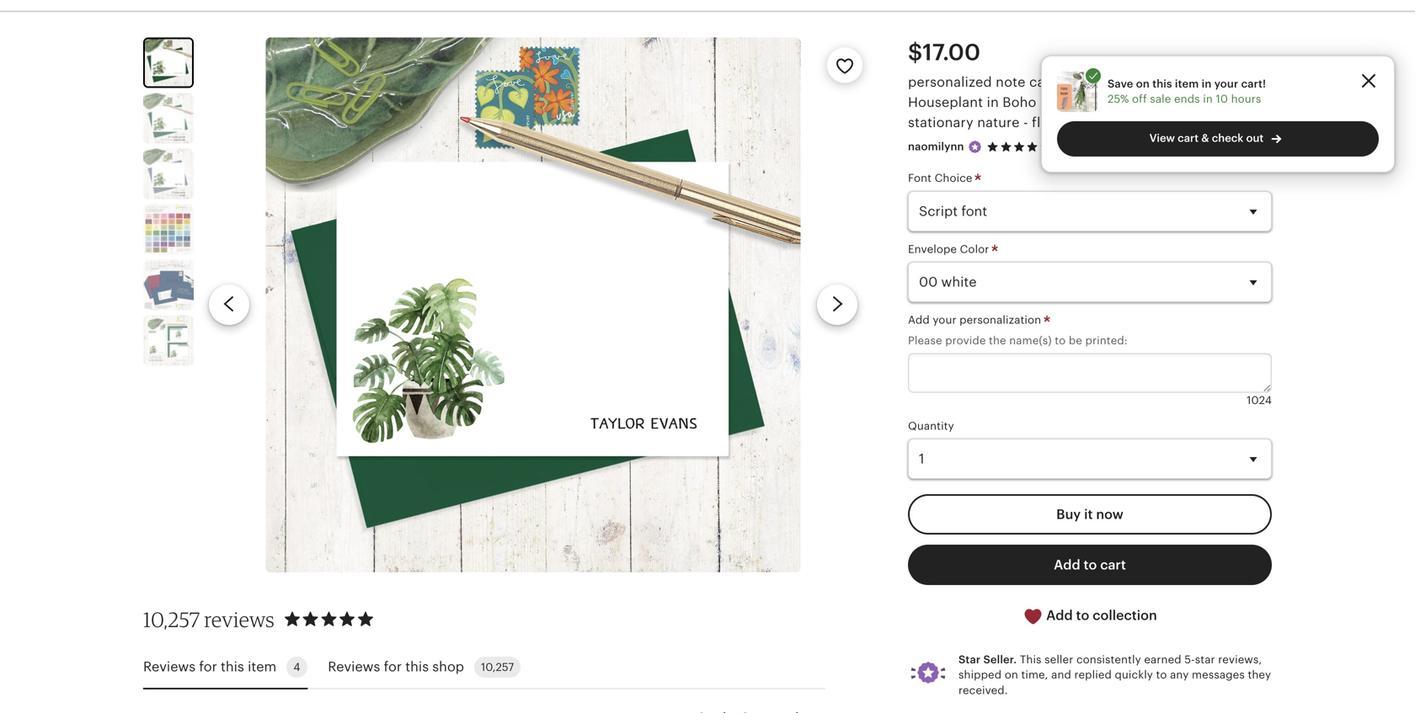 Task type: locate. For each thing, give the bounding box(es) containing it.
1 horizontal spatial on
[[1136, 77, 1150, 90]]

messages
[[1192, 669, 1245, 682]]

add inside add to collection button
[[1046, 608, 1073, 623]]

0 vertical spatial item
[[1175, 77, 1199, 90]]

for left shop
[[384, 660, 402, 675]]

it
[[1084, 507, 1093, 522]]

item inside save on this item in your cart! 25% off sale ends in 10 hours
[[1175, 77, 1199, 90]]

envelope color
[[908, 243, 992, 256]]

personalized note card set watercolor monstera houseplant in image 3 image
[[143, 149, 194, 199]]

add for add to collection
[[1046, 608, 1073, 623]]

your up please
[[933, 314, 957, 327]]

this for save on this item in your cart! 25% off sale ends in 10 hours
[[1153, 77, 1172, 90]]

this left shop
[[405, 660, 429, 675]]

this
[[1153, 77, 1172, 90], [221, 660, 244, 675], [405, 660, 429, 675]]

on up off on the top of the page
[[1136, 77, 1150, 90]]

earned
[[1144, 654, 1182, 666]]

your inside save on this item in your cart! 25% off sale ends in 10 hours
[[1214, 77, 1239, 90]]

in
[[1202, 77, 1212, 90], [1203, 93, 1213, 105], [987, 95, 999, 110]]

font choice
[[908, 172, 976, 185]]

please provide the name(s) to be printed:
[[908, 334, 1128, 347]]

cart inside button
[[1100, 558, 1126, 573]]

2 reviews from the left
[[328, 660, 380, 675]]

reviews
[[143, 660, 196, 675], [328, 660, 380, 675]]

2 for from the left
[[384, 660, 402, 675]]

10,257 up reviews for this item
[[143, 607, 200, 632]]

item up ends
[[1175, 77, 1199, 90]]

0 vertical spatial cart
[[1178, 132, 1199, 144]]

0 horizontal spatial for
[[199, 660, 217, 675]]

1 horizontal spatial item
[[1175, 77, 1199, 90]]

4
[[293, 661, 300, 674]]

1 horizontal spatial set
[[1097, 115, 1117, 130]]

1 horizontal spatial cart
[[1178, 132, 1199, 144]]

off
[[1132, 93, 1147, 105]]

to inside add to cart button
[[1084, 558, 1097, 573]]

name(s)
[[1009, 334, 1052, 347]]

received.
[[959, 684, 1008, 697]]

0 horizontal spatial this
[[221, 660, 244, 675]]

1 horizontal spatial your
[[1214, 77, 1239, 90]]

1 horizontal spatial this
[[405, 660, 429, 675]]

set left of at the top right of page
[[1097, 115, 1117, 130]]

for
[[199, 660, 217, 675], [384, 660, 402, 675]]

1 vertical spatial on
[[1005, 669, 1018, 682]]

and
[[1051, 669, 1071, 682]]

0 vertical spatial your
[[1214, 77, 1239, 90]]

add to cart button
[[908, 545, 1272, 586]]

bohemian
[[1168, 95, 1234, 110]]

tab list
[[143, 647, 826, 690]]

replied
[[1074, 669, 1112, 682]]

in up the nature
[[987, 95, 999, 110]]

your
[[1214, 77, 1239, 90], [933, 314, 957, 327]]

1 horizontal spatial for
[[384, 660, 402, 675]]

to down earned
[[1156, 669, 1167, 682]]

they
[[1248, 669, 1271, 682]]

item
[[1175, 77, 1199, 90], [248, 660, 277, 675]]

this inside save on this item in your cart! 25% off sale ends in 10 hours
[[1153, 77, 1172, 90]]

item left 4
[[248, 660, 277, 675]]

0 vertical spatial 10,257
[[143, 607, 200, 632]]

- left the flat
[[1023, 115, 1028, 130]]

this for reviews for this shop
[[405, 660, 429, 675]]

1 vertical spatial add
[[1054, 558, 1080, 573]]

- left the 25%
[[1090, 95, 1095, 110]]

cart left &
[[1178, 132, 1199, 144]]

reviews right 4
[[328, 660, 380, 675]]

10,257
[[143, 607, 200, 632], [481, 661, 514, 674]]

item inside tab list
[[248, 660, 277, 675]]

add to collection button
[[908, 596, 1272, 637]]

0 vertical spatial set
[[1063, 75, 1082, 90]]

view cart & check out
[[1149, 132, 1264, 144]]

personalized note card set watercolor monstera houseplant in image 6 image
[[143, 316, 194, 366]]

personalized
[[908, 75, 992, 90]]

0 horizontal spatial item
[[248, 660, 277, 675]]

naomilynn
[[908, 140, 964, 153]]

cart down "now"
[[1100, 558, 1126, 573]]

watercolor
[[1095, 75, 1167, 90]]

0 horizontal spatial on
[[1005, 669, 1018, 682]]

1 horizontal spatial reviews
[[328, 660, 380, 675]]

cart!
[[1241, 77, 1266, 90]]

10,257 for 10,257 reviews
[[143, 607, 200, 632]]

0 vertical spatial on
[[1136, 77, 1150, 90]]

for down 10,257 reviews
[[199, 660, 217, 675]]

add to collection
[[1043, 608, 1157, 623]]

save on this item in your cart! 25% off sale ends in 10 hours
[[1108, 77, 1266, 105]]

0 horizontal spatial 10,257
[[143, 607, 200, 632]]

personalized note card set watercolor monstera houseplant in image 1 image
[[266, 38, 801, 573], [145, 39, 192, 86]]

1 for from the left
[[199, 660, 217, 675]]

reviews,
[[1218, 654, 1262, 666]]

reviews
[[204, 607, 275, 632]]

to inside add to collection button
[[1076, 608, 1089, 623]]

add down buy
[[1054, 558, 1080, 573]]

- left save
[[1086, 75, 1091, 90]]

10
[[1216, 93, 1228, 105]]

1 reviews from the left
[[143, 660, 196, 675]]

-
[[1086, 75, 1091, 90], [1090, 95, 1095, 110], [1023, 115, 1028, 130]]

2 vertical spatial add
[[1046, 608, 1073, 623]]

this down the reviews
[[221, 660, 244, 675]]

1 vertical spatial set
[[1097, 115, 1117, 130]]

add up seller
[[1046, 608, 1073, 623]]

reviews down 10,257 reviews
[[143, 660, 196, 675]]

on down seller.
[[1005, 669, 1018, 682]]

0 vertical spatial add
[[908, 314, 930, 327]]

this
[[1020, 654, 1042, 666]]

cart
[[1178, 132, 1199, 144], [1100, 558, 1126, 573]]

choice
[[935, 172, 973, 185]]

10,257 right shop
[[481, 661, 514, 674]]

add up please
[[908, 314, 930, 327]]

menu bar
[[148, 0, 1267, 12]]

on
[[1136, 77, 1150, 90], [1005, 669, 1018, 682]]

card
[[1029, 75, 1059, 90]]

save
[[1108, 77, 1133, 90]]

envelope
[[908, 243, 957, 256]]

add for add your personalization
[[908, 314, 930, 327]]

this up sale
[[1153, 77, 1172, 90]]

hours
[[1231, 93, 1261, 105]]

&
[[1201, 132, 1209, 144]]

star_seller image
[[968, 140, 983, 155]]

to left collection
[[1076, 608, 1089, 623]]

0 horizontal spatial cart
[[1100, 558, 1126, 573]]

1 horizontal spatial 10,257
[[481, 661, 514, 674]]

consistently
[[1077, 654, 1141, 666]]

2 horizontal spatial this
[[1153, 77, 1172, 90]]

10,257 inside tab list
[[481, 661, 514, 674]]

sale
[[1150, 93, 1171, 105]]

item for for
[[248, 660, 277, 675]]

1 vertical spatial cart
[[1100, 558, 1126, 573]]

0 horizontal spatial your
[[933, 314, 957, 327]]

1 vertical spatial -
[[1090, 95, 1095, 110]]

set up planter
[[1063, 75, 1082, 90]]

your up "10"
[[1214, 77, 1239, 90]]

monstera
[[1170, 75, 1246, 90]]

this for reviews for this item
[[221, 660, 244, 675]]

check
[[1212, 132, 1244, 144]]

tab list containing reviews for this item
[[143, 647, 826, 690]]

1 vertical spatial 10,257
[[481, 661, 514, 674]]

time,
[[1021, 669, 1048, 682]]

1 vertical spatial item
[[248, 660, 277, 675]]

for for shop
[[384, 660, 402, 675]]

add to cart
[[1054, 558, 1126, 573]]

0 horizontal spatial reviews
[[143, 660, 196, 675]]

to down buy it now 'button'
[[1084, 558, 1097, 573]]

add
[[908, 314, 930, 327], [1054, 558, 1080, 573], [1046, 608, 1073, 623]]

set
[[1063, 75, 1082, 90], [1097, 115, 1117, 130]]

1024
[[1247, 394, 1272, 407]]

add inside add to cart button
[[1054, 558, 1080, 573]]

cards
[[1057, 115, 1093, 130]]

to
[[1055, 334, 1066, 347], [1084, 558, 1097, 573], [1076, 608, 1089, 623], [1156, 669, 1167, 682]]

out
[[1246, 132, 1264, 144]]



Task type: describe. For each thing, give the bounding box(es) containing it.
note
[[996, 75, 1026, 90]]

provide
[[945, 334, 986, 347]]

personalization
[[960, 314, 1041, 327]]

shipped
[[959, 669, 1002, 682]]

now
[[1096, 507, 1124, 522]]

star seller.
[[959, 654, 1017, 666]]

2 vertical spatial -
[[1023, 115, 1028, 130]]

reviews for reviews for this item
[[143, 660, 196, 675]]

on inside save on this item in your cart! 25% off sale ends in 10 hours
[[1136, 77, 1150, 90]]

seller
[[1045, 654, 1073, 666]]

on inside this seller consistently earned 5-star reviews, shipped on time, and replied quickly to any messages they received.
[[1005, 669, 1018, 682]]

ends
[[1174, 93, 1200, 105]]

naomilynn link
[[908, 140, 964, 153]]

reviews for reviews for this shop
[[328, 660, 380, 675]]

planter
[[1040, 95, 1087, 110]]

shop
[[432, 660, 464, 675]]

item for on
[[1175, 77, 1199, 90]]

any
[[1170, 669, 1189, 682]]

to inside this seller consistently earned 5-star reviews, shipped on time, and replied quickly to any messages they received.
[[1156, 669, 1167, 682]]

star
[[959, 654, 981, 666]]

personalized note card set - watercolor monstera houseplant in boho planter - stationery bohemian stationary nature - flat cards set of 12
[[908, 75, 1246, 130]]

view
[[1149, 132, 1175, 144]]

boho
[[1003, 95, 1037, 110]]

star
[[1195, 654, 1215, 666]]

0 horizontal spatial set
[[1063, 75, 1082, 90]]

buy
[[1056, 507, 1081, 522]]

25%
[[1108, 93, 1129, 105]]

0 vertical spatial -
[[1086, 75, 1091, 90]]

font
[[908, 172, 932, 185]]

in left "10"
[[1203, 93, 1213, 105]]

reviews for this shop
[[328, 660, 464, 675]]

color
[[960, 243, 989, 256]]

of
[[1120, 115, 1134, 130]]

seller.
[[983, 654, 1017, 666]]

the
[[989, 334, 1006, 347]]

10,257 for 10,257
[[481, 661, 514, 674]]

Add your personalization text field
[[908, 353, 1272, 393]]

quickly
[[1115, 669, 1153, 682]]

reviews for this item
[[143, 660, 277, 675]]

1 horizontal spatial personalized note card set watercolor monstera houseplant in image 1 image
[[266, 38, 801, 573]]

in up bohemian
[[1202, 77, 1212, 90]]

personalized note card set watercolor monstera houseplant in image 4 image
[[143, 204, 194, 255]]

please
[[908, 334, 942, 347]]

stationary
[[908, 115, 974, 130]]

personalized note card set watercolor monstera houseplant in image 2 image
[[143, 93, 194, 144]]

12
[[1138, 115, 1151, 130]]

to left be
[[1055, 334, 1066, 347]]

add your personalization
[[908, 314, 1044, 327]]

houseplant
[[908, 95, 983, 110]]

1 vertical spatial your
[[933, 314, 957, 327]]

nature
[[977, 115, 1020, 130]]

5-
[[1185, 654, 1195, 666]]

buy it now button
[[908, 495, 1272, 535]]

collection
[[1093, 608, 1157, 623]]

buy it now
[[1056, 507, 1124, 522]]

personalized note card set watercolor monstera houseplant in image 5 image
[[143, 260, 194, 310]]

stationery
[[1099, 95, 1165, 110]]

printed:
[[1085, 334, 1128, 347]]

view cart & check out link
[[1057, 121, 1379, 157]]

quantity
[[908, 420, 954, 432]]

add for add to cart
[[1054, 558, 1080, 573]]

10,257 reviews
[[143, 607, 275, 632]]

this seller consistently earned 5-star reviews, shipped on time, and replied quickly to any messages they received.
[[959, 654, 1271, 697]]

0 horizontal spatial personalized note card set watercolor monstera houseplant in image 1 image
[[145, 39, 192, 86]]

be
[[1069, 334, 1082, 347]]

in inside personalized note card set - watercolor monstera houseplant in boho planter - stationery bohemian stationary nature - flat cards set of 12
[[987, 95, 999, 110]]

for for item
[[199, 660, 217, 675]]

flat
[[1032, 115, 1053, 130]]

$17.00
[[908, 39, 981, 65]]



Task type: vqa. For each thing, say whether or not it's contained in the screenshot.
FLAT
yes



